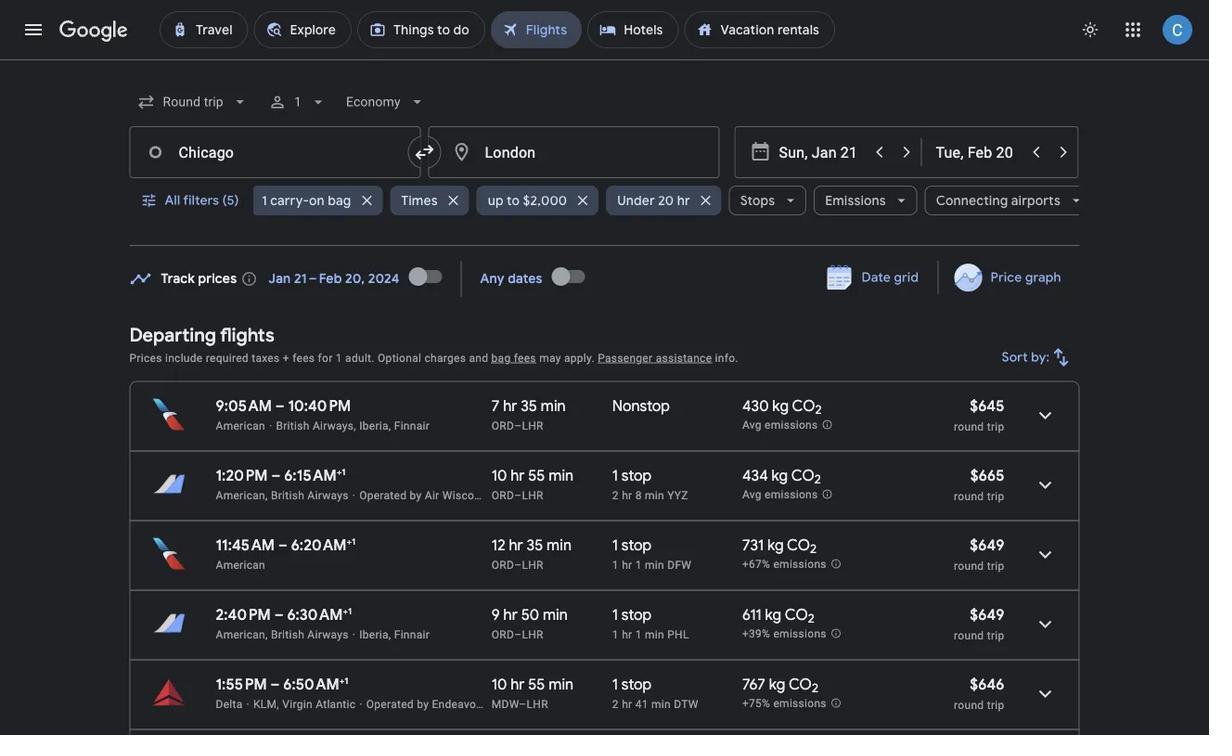 Task type: locate. For each thing, give the bounding box(es) containing it.
55 for 6:50 am
[[529, 675, 545, 694]]

1 vertical spatial air
[[483, 698, 498, 711]]

min inside "1 stop 1 hr 1 min phl"
[[645, 628, 665, 641]]

0 vertical spatial american, british airways
[[216, 489, 349, 502]]

10:40 pm
[[288, 396, 351, 415]]

atlantic
[[316, 698, 356, 711]]

trip inside $646 round trip
[[988, 699, 1005, 712]]

0 horizontal spatial bag
[[327, 192, 351, 209]]

1 american, british airways from the top
[[216, 489, 349, 502]]

0 vertical spatial british
[[276, 419, 310, 432]]

$649 round trip up 649 us dollars text field
[[955, 536, 1005, 572]]

1 inside 2:40 pm – 6:30 am + 1
[[348, 605, 352, 617]]

air left wisconsin
[[425, 489, 440, 502]]

1 stop 1 hr 1 min phl
[[613, 605, 690, 641]]

$649 round trip for 731
[[955, 536, 1005, 572]]

stop
[[622, 466, 652, 485], [622, 536, 652, 555], [622, 605, 652, 624], [622, 675, 652, 694]]

1 stop 2 hr 8 min yyz
[[613, 466, 689, 502]]

co inside the 434 kg co 2
[[792, 466, 815, 485]]

2 1 stop flight. element from the top
[[613, 536, 652, 558]]

avg down 430 in the right of the page
[[743, 419, 762, 432]]

british down leaves o'hare international airport at 2:40 pm on sunday, january 21 and arrives at heathrow airport at 6:30 am on monday, january 22. element
[[271, 628, 305, 641]]

times
[[401, 192, 438, 209]]

hr inside 9 hr 50 min ord – lhr
[[504, 605, 518, 624]]

6:15 am
[[284, 466, 337, 485]]

10 for 6:15 am
[[492, 466, 507, 485]]

646 US dollars text field
[[971, 675, 1005, 694]]

emissions button
[[814, 178, 917, 223]]

ord inside 10 hr 55 min ord – lhr
[[492, 489, 515, 502]]

avg emissions
[[743, 419, 818, 432], [743, 489, 818, 502]]

lhr down total duration 7 hr 35 min. element
[[522, 419, 544, 432]]

stop inside 1 stop 2 hr 8 min yyz
[[622, 466, 652, 485]]

kg for 434
[[772, 466, 788, 485]]

nonstop
[[613, 396, 670, 415]]

sort by:
[[1003, 349, 1051, 366]]

11:45 am – 6:20 am + 1
[[216, 536, 356, 555]]

co
[[792, 396, 816, 415], [792, 466, 815, 485], [787, 536, 811, 555], [785, 605, 808, 624], [789, 675, 812, 694]]

1 stop flight. element up 8
[[613, 466, 652, 488]]

track prices
[[161, 271, 237, 287]]

– down total duration 7 hr 35 min. element
[[515, 419, 522, 432]]

1 vertical spatial $649
[[971, 605, 1005, 624]]

1 vertical spatial $649 round trip
[[955, 605, 1005, 642]]

american, british airways down 2:40 pm – 6:30 am + 1
[[216, 628, 349, 641]]

1 stop from the top
[[622, 466, 652, 485]]

1 stop flight. element for 611
[[613, 605, 652, 627]]

0 vertical spatial avg emissions
[[743, 419, 818, 432]]

10
[[492, 466, 507, 485], [492, 675, 507, 694]]

delta down 1:55 pm on the left bottom of the page
[[216, 698, 243, 711]]

4 ord from the top
[[492, 628, 515, 641]]

0 vertical spatial 10
[[492, 466, 507, 485]]

kg inside '430 kg co 2'
[[773, 396, 789, 415]]

kg right 430 in the right of the page
[[773, 396, 789, 415]]

optional
[[378, 351, 422, 364]]

35 right 7
[[521, 396, 538, 415]]

2 right 434 at the right of the page
[[815, 472, 822, 488]]

operated down british airways, iberia, finnair
[[359, 489, 407, 502]]

0 vertical spatial 35
[[521, 396, 538, 415]]

avg
[[743, 419, 762, 432], [743, 489, 762, 502]]

total duration 10 hr 55 min. element up eagle
[[492, 466, 613, 488]]

stop inside 1 stop 2 hr 41 min dtw
[[622, 675, 652, 694]]

any dates
[[481, 271, 543, 287]]

1 button
[[261, 80, 335, 124]]

layover (1 of 1) is a 1 hr 1 min layover at dallas/fort worth international airport in dallas. element
[[613, 558, 733, 572]]

air left dba
[[483, 698, 498, 711]]

2 round from the top
[[955, 490, 985, 503]]

$649 left "flight details. leaves o'hare international airport at 11:45 am on sunday, january 21 and arrives at heathrow airport at 6:20 am on monday, january 22." image
[[971, 536, 1005, 555]]

round down 649 us dollars text field
[[955, 629, 985, 642]]

may
[[540, 351, 561, 364]]

co inside 611 kg co 2
[[785, 605, 808, 624]]

6:30 am
[[287, 605, 343, 624]]

2 up +39% emissions at the bottom right of the page
[[808, 611, 815, 627]]

lhr inside 12 hr 35 min ord – lhr
[[522, 558, 544, 571]]

british for 6:30 am
[[271, 628, 305, 641]]

1 stop flight. element up 41
[[613, 675, 652, 697]]

co inside '430 kg co 2'
[[792, 396, 816, 415]]

1 stop flight. element down 8
[[613, 536, 652, 558]]

 image for 6:30 am
[[353, 628, 356, 641]]

0 vertical spatial  image
[[353, 628, 356, 641]]

 image
[[353, 489, 356, 502]]

0 horizontal spatial fees
[[293, 351, 315, 364]]

1 avg from the top
[[743, 419, 762, 432]]

hr inside "under 20 hr" 'popup button'
[[677, 192, 690, 209]]

1 stop flight. element down layover (1 of 1) is a 1 hr 1 min layover at dallas/fort worth international airport in dallas. element in the right bottom of the page
[[613, 605, 652, 627]]

2 american, from the top
[[216, 628, 268, 641]]

co for 434
[[792, 466, 815, 485]]

1 vertical spatial bag
[[492, 351, 511, 364]]

 image for 6:50 am
[[247, 698, 250, 711]]

lhr for 1:55 pm – 6:50 am + 1
[[527, 698, 549, 711]]

main menu image
[[22, 19, 45, 41]]

2 airways from the top
[[308, 628, 349, 641]]

kg inside the 434 kg co 2
[[772, 466, 788, 485]]

1 inside 1:55 pm – 6:50 am + 1
[[345, 675, 349, 687]]

american, down the 2:40 pm
[[216, 628, 268, 641]]

– up klm,
[[271, 675, 280, 694]]

stop up layover (1 of 1) is a 1 hr 1 min layover at philadelphia international airport in philadelphia. element
[[622, 605, 652, 624]]

Departure time: 2:40 PM. text field
[[216, 605, 271, 624]]

trip down 649 us dollars text field
[[988, 629, 1005, 642]]

american, british airways for 6:30 am
[[216, 628, 349, 641]]

round inside $665 round trip
[[955, 490, 985, 503]]

co for 611
[[785, 605, 808, 624]]

55 inside the 10 hr 55 min mdw – lhr
[[529, 675, 545, 694]]

0 horizontal spatial  image
[[247, 698, 250, 711]]

0 vertical spatial operated
[[359, 489, 407, 502]]

stop up layover (1 of 1) is a 1 hr 1 min layover at dallas/fort worth international airport in dallas. element in the right bottom of the page
[[622, 536, 652, 555]]

round for 611
[[955, 629, 985, 642]]

None search field
[[130, 80, 1092, 246]]

trip for 767
[[988, 699, 1005, 712]]

+39% emissions
[[743, 628, 827, 641]]

round inside the $645 round trip
[[955, 420, 985, 433]]

min down may
[[541, 396, 566, 415]]

british
[[276, 419, 310, 432], [271, 489, 305, 502], [271, 628, 305, 641]]

round for 430
[[955, 420, 985, 433]]

35 inside 7 hr 35 min ord – lhr
[[521, 396, 538, 415]]

hr up dba
[[511, 675, 525, 694]]

1 horizontal spatial delta
[[526, 698, 553, 711]]

stop inside "1 stop 1 hr 1 min phl"
[[622, 605, 652, 624]]

round for 731
[[955, 559, 985, 572]]

co up +75% emissions
[[789, 675, 812, 694]]

$649 for 731
[[971, 536, 1005, 555]]

lhr down 50
[[522, 628, 544, 641]]

american right as
[[515, 489, 565, 502]]

2 inside 1 stop 2 hr 8 min yyz
[[613, 489, 619, 502]]

2 american, british airways from the top
[[216, 628, 349, 641]]

jan 21 – feb 20, 2024
[[269, 271, 400, 287]]

hr left 8
[[622, 489, 633, 502]]

by left wisconsin
[[410, 489, 422, 502]]

None field
[[130, 85, 257, 119], [339, 85, 434, 119], [130, 85, 257, 119], [339, 85, 434, 119]]

adult.
[[345, 351, 375, 364]]

9:05 am
[[216, 396, 272, 415]]

emissions for 434
[[765, 489, 818, 502]]

0 vertical spatial avg
[[743, 419, 762, 432]]

british down leaves o'hare international airport at 9:05 am on sunday, january 21 and arrives at heathrow airport at 10:40 pm on sunday, january 21. element
[[276, 419, 310, 432]]

434 kg co 2
[[743, 466, 822, 488]]

1 vertical spatial 55
[[529, 675, 545, 694]]

american, down 1:20 pm
[[216, 489, 268, 502]]

4 round from the top
[[955, 629, 985, 642]]

5 round from the top
[[955, 699, 985, 712]]

trip down $649 text field
[[988, 559, 1005, 572]]

2024
[[368, 271, 400, 287]]

2 inside 767 kg co 2
[[812, 681, 819, 697]]

– right the 2:40 pm
[[275, 605, 284, 624]]

2 left 41
[[613, 698, 619, 711]]

1 stop flight. element for 731
[[613, 536, 652, 558]]

+ inside 2:40 pm – 6:30 am + 1
[[343, 605, 348, 617]]

0 vertical spatial iberia,
[[359, 419, 391, 432]]

0 vertical spatial $649
[[971, 536, 1005, 555]]

1 vertical spatial british
[[271, 489, 305, 502]]

– down total duration 12 hr 35 min. element
[[515, 558, 522, 571]]

avg for 434
[[743, 489, 762, 502]]

american, for 2:40 pm
[[216, 628, 268, 641]]

1 1 stop flight. element from the top
[[613, 466, 652, 488]]

american, for 1:20 pm
[[216, 489, 268, 502]]

None text field
[[130, 126, 421, 178], [428, 126, 720, 178], [130, 126, 421, 178], [428, 126, 720, 178]]

4 1 stop flight. element from the top
[[613, 675, 652, 697]]

stop up 41
[[622, 675, 652, 694]]

2 ord from the top
[[492, 489, 515, 502]]

finnair
[[394, 419, 430, 432], [394, 628, 430, 641]]

Arrival time: 6:50 AM on  Monday, January 22. text field
[[283, 675, 349, 694]]

2 inside 731 kg co 2
[[811, 541, 817, 557]]

airways down arrival time: 6:30 am on  monday, january 22. text box
[[308, 628, 349, 641]]

10 up as
[[492, 466, 507, 485]]

required
[[206, 351, 249, 364]]

$649 round trip
[[955, 536, 1005, 572], [955, 605, 1005, 642]]

lhr inside 9 hr 50 min ord – lhr
[[522, 628, 544, 641]]

kg up +75% emissions
[[769, 675, 786, 694]]

1 round from the top
[[955, 420, 985, 433]]

1 vertical spatial avg emissions
[[743, 489, 818, 502]]

ord down 7
[[492, 419, 515, 432]]

 image left klm,
[[247, 698, 250, 711]]

kg for 767
[[769, 675, 786, 694]]

emissions down the 434 kg co 2 at the right of page
[[765, 489, 818, 502]]

layover (1 of 1) is a 2 hr 8 min layover at toronto pearson international airport in toronto. element
[[613, 488, 733, 503]]

dfw
[[668, 558, 692, 571]]

2
[[816, 402, 822, 418], [815, 472, 822, 488], [613, 489, 619, 502], [811, 541, 817, 557], [808, 611, 815, 627], [812, 681, 819, 697], [613, 698, 619, 711]]

2 $649 from the top
[[971, 605, 1005, 624]]

taxes
[[252, 351, 280, 364]]

$649
[[971, 536, 1005, 555], [971, 605, 1005, 624]]

 image
[[353, 628, 356, 641], [247, 698, 250, 711]]

1 american, from the top
[[216, 489, 268, 502]]

date grid button
[[814, 261, 934, 294]]

min inside the 10 hr 55 min mdw – lhr
[[549, 675, 574, 694]]

layover (1 of 1) is a 2 hr 41 min layover at detroit metropolitan wayne county airport in detroit. element
[[613, 697, 733, 712]]

1 stop flight. element
[[613, 466, 652, 488], [613, 536, 652, 558], [613, 605, 652, 627], [613, 675, 652, 697]]

1 vertical spatial airways
[[308, 628, 349, 641]]

– inside 12 hr 35 min ord – lhr
[[515, 558, 522, 571]]

american down the 11:45 am
[[216, 558, 266, 571]]

3 1 stop flight. element from the top
[[613, 605, 652, 627]]

kg inside 611 kg co 2
[[766, 605, 782, 624]]

10 up mdw
[[492, 675, 507, 694]]

2 10 from the top
[[492, 675, 507, 694]]

1 vertical spatial by
[[417, 698, 429, 711]]

–
[[275, 396, 285, 415], [515, 419, 522, 432], [272, 466, 281, 485], [515, 489, 522, 502], [278, 536, 288, 555], [515, 558, 522, 571], [275, 605, 284, 624], [515, 628, 522, 641], [271, 675, 280, 694], [519, 698, 527, 711]]

total duration 10 hr 55 min. element
[[492, 466, 613, 488], [492, 675, 613, 697]]

2 trip from the top
[[988, 490, 1005, 503]]

1 horizontal spatial bag
[[492, 351, 511, 364]]

1 vertical spatial finnair
[[394, 628, 430, 641]]

lhr for 1:20 pm – 6:15 am + 1
[[522, 489, 544, 502]]

stop for 611
[[622, 605, 652, 624]]

kg up +67% emissions
[[768, 536, 784, 555]]

american
[[216, 419, 266, 432], [515, 489, 565, 502], [216, 558, 266, 571]]

hr left "dfw"
[[622, 558, 633, 571]]

10 inside 10 hr 55 min ord – lhr
[[492, 466, 507, 485]]

Return text field
[[936, 127, 1022, 177]]

round for 767
[[955, 699, 985, 712]]

for
[[318, 351, 333, 364]]

+ inside 1:20 pm – 6:15 am + 1
[[337, 466, 342, 478]]

avg emissions down the 434 kg co 2 at the right of page
[[743, 489, 818, 502]]

2 $649 round trip from the top
[[955, 605, 1005, 642]]

1 55 from the top
[[529, 466, 545, 485]]

– left connection
[[519, 698, 527, 711]]

8
[[636, 489, 642, 502]]

prices
[[130, 351, 162, 364]]

0 vertical spatial 55
[[529, 466, 545, 485]]

1 vertical spatial american, british airways
[[216, 628, 349, 641]]

kg right 611
[[766, 605, 782, 624]]

ord inside 12 hr 35 min ord – lhr
[[492, 558, 515, 571]]

+ inside 11:45 am – 6:20 am + 1
[[347, 536, 352, 547]]

trip inside $665 round trip
[[988, 490, 1005, 503]]

co inside 731 kg co 2
[[787, 536, 811, 555]]

airports
[[1011, 192, 1061, 209]]

stop inside 1 stop 1 hr 1 min dfw
[[622, 536, 652, 555]]

11:45 am
[[216, 536, 275, 555]]

2 up +67% emissions
[[811, 541, 817, 557]]

departing flights main content
[[130, 254, 1080, 735]]

fees left for
[[293, 351, 315, 364]]

bag right and
[[492, 351, 511, 364]]

min
[[541, 396, 566, 415], [549, 466, 574, 485], [645, 489, 665, 502], [547, 536, 572, 555], [645, 558, 665, 571], [543, 605, 568, 624], [645, 628, 665, 641], [549, 675, 574, 694], [652, 698, 671, 711]]

emissions down 611 kg co 2
[[774, 628, 827, 641]]

american,
[[216, 489, 268, 502], [216, 628, 268, 641]]

bag inside departing flights main content
[[492, 351, 511, 364]]

co right 434 at the right of the page
[[792, 466, 815, 485]]

all
[[165, 192, 180, 209]]

1 vertical spatial 35
[[527, 536, 543, 555]]

ord
[[492, 419, 515, 432], [492, 489, 515, 502], [492, 558, 515, 571], [492, 628, 515, 641]]

trip inside the $645 round trip
[[988, 420, 1005, 433]]

2:40 pm – 6:30 am + 1
[[216, 605, 352, 624]]

min inside 10 hr 55 min ord – lhr
[[549, 466, 574, 485]]

ord for 12
[[492, 558, 515, 571]]

35 for 12
[[527, 536, 543, 555]]

3 stop from the top
[[622, 605, 652, 624]]

55 down 7 hr 35 min ord – lhr
[[529, 466, 545, 485]]

hr left 41
[[622, 698, 633, 711]]

stop for 767
[[622, 675, 652, 694]]

10 hr 55 min ord – lhr
[[492, 466, 574, 502]]

airways
[[308, 489, 349, 502], [308, 628, 349, 641]]

hr left phl
[[622, 628, 633, 641]]

1 total duration 10 hr 55 min. element from the top
[[492, 466, 613, 488]]

klm,
[[253, 698, 280, 711]]

1 vertical spatial  image
[[247, 698, 250, 711]]

1 ord from the top
[[492, 419, 515, 432]]

kg inside 767 kg co 2
[[769, 675, 786, 694]]

trip down $646
[[988, 699, 1005, 712]]

5 trip from the top
[[988, 699, 1005, 712]]

price graph button
[[943, 261, 1077, 294]]

– down 50
[[515, 628, 522, 641]]

min right 50
[[543, 605, 568, 624]]

3 ord from the top
[[492, 558, 515, 571]]

by:
[[1032, 349, 1051, 366]]

35 inside 12 hr 35 min ord – lhr
[[527, 536, 543, 555]]

4 stop from the top
[[622, 675, 652, 694]]

track
[[161, 271, 195, 287]]

delta right dba
[[526, 698, 553, 711]]

2 55 from the top
[[529, 675, 545, 694]]

eagle
[[568, 489, 596, 502]]

by left "endeavor"
[[417, 698, 429, 711]]

0 vertical spatial airways
[[308, 489, 349, 502]]

nonstop flight. element
[[613, 396, 670, 418]]

1 vertical spatial 10
[[492, 675, 507, 694]]

total duration 7 hr 35 min. element
[[492, 396, 613, 418]]

1 trip from the top
[[988, 420, 1005, 433]]

hr inside "1 stop 1 hr 1 min phl"
[[622, 628, 633, 641]]

1 $649 from the top
[[971, 536, 1005, 555]]

operated
[[359, 489, 407, 502], [367, 698, 414, 711]]

$649 left flight details. leaves o'hare international airport at 2:40 pm on sunday, january 21 and arrives at heathrow airport at 6:30 am on monday, january 22. icon
[[971, 605, 1005, 624]]

Departure time: 1:55 PM. text field
[[216, 675, 267, 694]]

to
[[507, 192, 520, 209]]

0 vertical spatial $649 round trip
[[955, 536, 1005, 572]]

2 avg emissions from the top
[[743, 489, 818, 502]]

1 vertical spatial avg
[[743, 489, 762, 502]]

10 for 6:50 am
[[492, 675, 507, 694]]

min inside 9 hr 50 min ord – lhr
[[543, 605, 568, 624]]

0 vertical spatial bag
[[327, 192, 351, 209]]

35 right the 12
[[527, 536, 543, 555]]

british down leaves o'hare international airport at 1:20 pm on sunday, january 21 and arrives at heathrow airport at 6:15 am on monday, january 22. element
[[271, 489, 305, 502]]

0 vertical spatial by
[[410, 489, 422, 502]]

hr right the 12
[[509, 536, 523, 555]]

434
[[743, 466, 769, 485]]

airways down arrival time: 6:15 am on  monday, january 22. 'text field'
[[308, 489, 349, 502]]

up to $2,000
[[488, 192, 567, 209]]

ord up the 12
[[492, 489, 515, 502]]

1 avg emissions from the top
[[743, 419, 818, 432]]

12 hr 35 min ord – lhr
[[492, 536, 572, 571]]

min left "dfw"
[[645, 558, 665, 571]]

round down the $645 text box at the right bottom
[[955, 420, 985, 433]]

price
[[991, 269, 1022, 286]]

0 vertical spatial total duration 10 hr 55 min. element
[[492, 466, 613, 488]]

emissions down '430 kg co 2'
[[765, 419, 818, 432]]

2 inside the 434 kg co 2
[[815, 472, 822, 488]]

10 inside the 10 hr 55 min mdw – lhr
[[492, 675, 507, 694]]

stop up 8
[[622, 466, 652, 485]]

ord inside 7 hr 35 min ord – lhr
[[492, 419, 515, 432]]

$649 round trip up $646
[[955, 605, 1005, 642]]

2 inside 611 kg co 2
[[808, 611, 815, 627]]

1 vertical spatial iberia,
[[359, 628, 391, 641]]

1:20 pm – 6:15 am + 1
[[216, 466, 346, 485]]

avg emissions down '430 kg co 2'
[[743, 419, 818, 432]]

american down 9:05 am
[[216, 419, 266, 432]]

2 for 434
[[815, 472, 822, 488]]

0 horizontal spatial delta
[[216, 698, 243, 711]]

kg
[[773, 396, 789, 415], [772, 466, 788, 485], [768, 536, 784, 555], [766, 605, 782, 624], [769, 675, 786, 694]]

total duration 10 hr 55 min. element up connection
[[492, 675, 613, 697]]

3 round from the top
[[955, 559, 985, 572]]

lhr right as
[[522, 489, 544, 502]]

trip down the $645
[[988, 420, 1005, 433]]

0 vertical spatial american
[[216, 419, 266, 432]]

2 vertical spatial american
[[216, 558, 266, 571]]

connection
[[557, 698, 616, 711]]

under 20 hr
[[617, 192, 690, 209]]

1 horizontal spatial fees
[[514, 351, 537, 364]]

1 horizontal spatial  image
[[353, 628, 356, 641]]

ord inside 9 hr 50 min ord – lhr
[[492, 628, 515, 641]]

1
[[294, 94, 302, 110], [261, 192, 267, 209], [336, 351, 342, 364], [342, 466, 346, 478], [613, 466, 618, 485], [352, 536, 356, 547], [613, 536, 618, 555], [613, 558, 619, 571], [636, 558, 642, 571], [348, 605, 352, 617], [613, 605, 618, 624], [613, 628, 619, 641], [636, 628, 642, 641], [345, 675, 349, 687], [613, 675, 618, 694]]

trip for 611
[[988, 629, 1005, 642]]

min up connection
[[549, 675, 574, 694]]

 image left iberia, finnair
[[353, 628, 356, 641]]

2 avg from the top
[[743, 489, 762, 502]]

lhr inside 10 hr 55 min ord – lhr
[[522, 489, 544, 502]]

0 vertical spatial air
[[425, 489, 440, 502]]

1 vertical spatial operated
[[367, 698, 414, 711]]

55
[[529, 466, 545, 485], [529, 675, 545, 694]]

min down eagle
[[547, 536, 572, 555]]

+ inside 1:55 pm – 6:50 am + 1
[[340, 675, 345, 687]]

0 vertical spatial finnair
[[394, 419, 430, 432]]

trip
[[988, 420, 1005, 433], [988, 490, 1005, 503], [988, 559, 1005, 572], [988, 629, 1005, 642], [988, 699, 1005, 712]]

55 inside 10 hr 55 min ord – lhr
[[529, 466, 545, 485]]

2 vertical spatial british
[[271, 628, 305, 641]]

min left phl
[[645, 628, 665, 641]]

kg inside 731 kg co 2
[[768, 536, 784, 555]]

3 trip from the top
[[988, 559, 1005, 572]]

min right 8
[[645, 489, 665, 502]]

operated right atlantic
[[367, 698, 414, 711]]

0 vertical spatial american,
[[216, 489, 268, 502]]

hr up as
[[511, 466, 525, 485]]

+75%
[[743, 697, 771, 710]]

1 vertical spatial american,
[[216, 628, 268, 641]]

2 up +75% emissions
[[812, 681, 819, 697]]

4 trip from the top
[[988, 629, 1005, 642]]

leaves o'hare international airport at 2:40 pm on sunday, january 21 and arrives at heathrow airport at 6:30 am on monday, january 22. element
[[216, 605, 352, 624]]

hr right 7
[[503, 396, 518, 415]]

round inside $646 round trip
[[955, 699, 985, 712]]

55 up operated by endeavor air dba delta connection
[[529, 675, 545, 694]]

1 airways from the top
[[308, 489, 349, 502]]

lhr inside 7 hr 35 min ord – lhr
[[522, 419, 544, 432]]

1 $649 round trip from the top
[[955, 536, 1005, 572]]

2 stop from the top
[[622, 536, 652, 555]]

1 iberia, from the top
[[359, 419, 391, 432]]

2 total duration 10 hr 55 min. element from the top
[[492, 675, 613, 697]]

6:20 am
[[291, 536, 347, 555]]

under 20 hr button
[[606, 178, 722, 223]]

round down $649 text field
[[955, 559, 985, 572]]

lhr for 9:05 am – 10:40 pm
[[522, 419, 544, 432]]

min right 41
[[652, 698, 671, 711]]

emissions down 731 kg co 2
[[774, 558, 827, 571]]

1 10 from the top
[[492, 466, 507, 485]]

leaves o'hare international airport at 1:20 pm on sunday, january 21 and arrives at heathrow airport at 6:15 am on monday, january 22. element
[[216, 466, 346, 485]]

co for 430
[[792, 396, 816, 415]]

avg down 434 at the right of the page
[[743, 489, 762, 502]]

+ for 6:30 am
[[343, 605, 348, 617]]

avg emissions for 430
[[743, 419, 818, 432]]

leaves o'hare international airport at 11:45 am on sunday, january 21 and arrives at heathrow airport at 6:20 am on monday, january 22. element
[[216, 536, 356, 555]]

hr inside 1 stop 2 hr 8 min yyz
[[622, 489, 633, 502]]

1 inside 1 stop 2 hr 8 min yyz
[[613, 466, 618, 485]]

2 inside '430 kg co 2'
[[816, 402, 822, 418]]

$645 round trip
[[955, 396, 1005, 433]]

total duration 10 hr 55 min. element for 767
[[492, 675, 613, 697]]

$649 round trip for 611
[[955, 605, 1005, 642]]

1 stop flight. element for 434
[[613, 466, 652, 488]]

learn more about tracked prices image
[[241, 271, 257, 287]]

total duration 9 hr 50 min. element
[[492, 605, 613, 627]]

co inside 767 kg co 2
[[789, 675, 812, 694]]

0 horizontal spatial air
[[425, 489, 440, 502]]

round down $646
[[955, 699, 985, 712]]

lhr inside the 10 hr 55 min mdw – lhr
[[527, 698, 549, 711]]

1 vertical spatial total duration 10 hr 55 min. element
[[492, 675, 613, 697]]

flight details. leaves o'hare international airport at 1:20 pm on sunday, january 21 and arrives at heathrow airport at 6:15 am on monday, january 22. image
[[1024, 463, 1068, 507]]

emissions down 767 kg co 2
[[774, 697, 827, 710]]



Task type: vqa. For each thing, say whether or not it's contained in the screenshot.
the '2' for 434
yes



Task type: describe. For each thing, give the bounding box(es) containing it.
passenger assistance button
[[598, 351, 712, 364]]

2 fees from the left
[[514, 351, 537, 364]]

731 kg co 2
[[743, 536, 817, 557]]

none search field containing all filters (5)
[[130, 80, 1092, 246]]

times button
[[390, 178, 469, 223]]

ord for 7
[[492, 419, 515, 432]]

operated for operated by endeavor air dba delta connection
[[367, 698, 414, 711]]

by for air
[[410, 489, 422, 502]]

find the best price region
[[130, 254, 1080, 309]]

– right 1:20 pm
[[272, 466, 281, 485]]

50
[[521, 605, 540, 624]]

Arrival time: 6:20 AM on  Monday, January 22. text field
[[291, 536, 356, 555]]

apply.
[[564, 351, 595, 364]]

emissions for 731
[[774, 558, 827, 571]]

min inside 1 stop 1 hr 1 min dfw
[[645, 558, 665, 571]]

trip for 731
[[988, 559, 1005, 572]]

1 inside 11:45 am – 6:20 am + 1
[[352, 536, 356, 547]]

1 fees from the left
[[293, 351, 315, 364]]

up
[[488, 192, 503, 209]]

+ for 6:20 am
[[347, 536, 352, 547]]

767 kg co 2
[[743, 675, 819, 697]]

41
[[636, 698, 649, 711]]

– inside 10 hr 55 min ord – lhr
[[515, 489, 522, 502]]

passenger
[[598, 351, 653, 364]]

flights
[[220, 323, 275, 347]]

operated for operated by air wisconsin as american eagle
[[359, 489, 407, 502]]

iberia, finnair
[[359, 628, 430, 641]]

ord for 10
[[492, 489, 515, 502]]

emissions for 430
[[765, 419, 818, 432]]

leaves o'hare international airport at 9:05 am on sunday, january 21 and arrives at heathrow airport at 10:40 pm on sunday, january 21. element
[[216, 396, 351, 415]]

stop for 731
[[622, 536, 652, 555]]

– inside 9 hr 50 min ord – lhr
[[515, 628, 522, 641]]

min inside 7 hr 35 min ord – lhr
[[541, 396, 566, 415]]

2 for 731
[[811, 541, 817, 557]]

total duration 12 hr 35 min. element
[[492, 536, 613, 558]]

and
[[469, 351, 489, 364]]

+67% emissions
[[743, 558, 827, 571]]

flight details. leaves chicago midway international airport at 1:55 pm on sunday, january 21 and arrives at heathrow airport at 6:50 am on monday, january 22. image
[[1024, 672, 1068, 716]]

+ for 6:50 am
[[340, 675, 345, 687]]

hr inside 1 stop 2 hr 41 min dtw
[[622, 698, 633, 711]]

Arrival time: 6:15 AM on  Monday, January 22. text field
[[284, 466, 346, 485]]

kg for 611
[[766, 605, 782, 624]]

american, british airways for 6:15 am
[[216, 489, 349, 502]]

min inside 1 stop 2 hr 8 min yyz
[[645, 489, 665, 502]]

$2,000
[[523, 192, 567, 209]]

2 finnair from the top
[[394, 628, 430, 641]]

dates
[[508, 271, 543, 287]]

1:55 pm – 6:50 am + 1
[[216, 675, 349, 694]]

611
[[743, 605, 762, 624]]

loading results progress bar
[[0, 59, 1210, 63]]

grid
[[895, 269, 919, 286]]

1 stop 1 hr 1 min dfw
[[613, 536, 692, 571]]

20,
[[345, 271, 365, 287]]

dba
[[501, 698, 523, 711]]

prices
[[198, 271, 237, 287]]

connecting
[[936, 192, 1008, 209]]

kg for 430
[[773, 396, 789, 415]]

british for 6:15 am
[[271, 489, 305, 502]]

lhr for 2:40 pm – 6:30 am + 1
[[522, 628, 544, 641]]

round for 434
[[955, 490, 985, 503]]

under
[[617, 192, 655, 209]]

2 delta from the left
[[526, 698, 553, 711]]

bag fees button
[[492, 351, 537, 364]]

flight details. leaves o'hare international airport at 2:40 pm on sunday, january 21 and arrives at heathrow airport at 6:30 am on monday, january 22. image
[[1024, 602, 1068, 647]]

1 horizontal spatial air
[[483, 698, 498, 711]]

9:05 am – 10:40 pm
[[216, 396, 351, 415]]

Departure time: 9:05 AM. text field
[[216, 396, 272, 415]]

klm, virgin atlantic
[[253, 698, 356, 711]]

1 stop 2 hr 41 min dtw
[[613, 675, 699, 711]]

graph
[[1026, 269, 1062, 286]]

7
[[492, 396, 500, 415]]

min inside 12 hr 35 min ord – lhr
[[547, 536, 572, 555]]

1 inside 1 stop 2 hr 41 min dtw
[[613, 675, 618, 694]]

total duration 10 hr 55 min. element for 434
[[492, 466, 613, 488]]

change appearance image
[[1069, 7, 1113, 52]]

bag inside popup button
[[327, 192, 351, 209]]

by for endeavor
[[417, 698, 429, 711]]

2 iberia, from the top
[[359, 628, 391, 641]]

1 inside 1:20 pm – 6:15 am + 1
[[342, 466, 346, 478]]

any
[[481, 271, 505, 287]]

kg for 731
[[768, 536, 784, 555]]

flight details. leaves o'hare international airport at 11:45 am on sunday, january 21 and arrives at heathrow airport at 6:20 am on monday, january 22. image
[[1024, 532, 1068, 577]]

prices include required taxes + fees for 1 adult. optional charges and bag fees may apply. passenger assistance
[[130, 351, 712, 364]]

charges
[[425, 351, 466, 364]]

mdw
[[492, 698, 519, 711]]

stops
[[740, 192, 775, 209]]

1 stop flight. element for 767
[[613, 675, 652, 697]]

2 inside 1 stop 2 hr 41 min dtw
[[613, 698, 619, 711]]

on
[[309, 192, 324, 209]]

lhr for 11:45 am – 6:20 am + 1
[[522, 558, 544, 571]]

avg for 430
[[743, 419, 762, 432]]

767
[[743, 675, 766, 694]]

35 for 7
[[521, 396, 538, 415]]

departing
[[130, 323, 216, 347]]

british airways, iberia, finnair
[[276, 419, 430, 432]]

611 kg co 2
[[743, 605, 815, 627]]

sort
[[1003, 349, 1029, 366]]

– right departure time: 9:05 am. text field
[[275, 396, 285, 415]]

hr inside the 10 hr 55 min mdw – lhr
[[511, 675, 525, 694]]

10 hr 55 min mdw – lhr
[[492, 675, 574, 711]]

Arrival time: 6:30 AM on  Monday, January 22. text field
[[287, 605, 352, 624]]

$649 for 611
[[971, 605, 1005, 624]]

– left the "6:20 am"
[[278, 536, 288, 555]]

leaves chicago midway international airport at 1:55 pm on sunday, january 21 and arrives at heathrow airport at 6:50 am on monday, january 22. element
[[216, 675, 349, 694]]

Arrival time: 10:40 PM. text field
[[288, 396, 351, 415]]

$645
[[970, 396, 1005, 415]]

55 for 6:15 am
[[529, 466, 545, 485]]

+75% emissions
[[743, 697, 827, 710]]

2 for 430
[[816, 402, 822, 418]]

hr inside 1 stop 1 hr 1 min dfw
[[622, 558, 633, 571]]

649 US dollars text field
[[971, 536, 1005, 555]]

7 hr 35 min ord – lhr
[[492, 396, 566, 432]]

Departure time: 11:45 AM. text field
[[216, 536, 275, 555]]

carry-
[[270, 192, 309, 209]]

1 vertical spatial american
[[515, 489, 565, 502]]

$646
[[971, 675, 1005, 694]]

assistance
[[656, 351, 712, 364]]

airways,
[[313, 419, 356, 432]]

1:20 pm
[[216, 466, 268, 485]]

ord for 9
[[492, 628, 515, 641]]

1 delta from the left
[[216, 698, 243, 711]]

all filters (5)
[[165, 192, 239, 209]]

Departure time: 1:20 PM. text field
[[216, 466, 268, 485]]

emissions for 611
[[774, 628, 827, 641]]

include
[[165, 351, 203, 364]]

1 finnair from the top
[[394, 419, 430, 432]]

$646 round trip
[[955, 675, 1005, 712]]

emissions for 767
[[774, 697, 827, 710]]

flight details. leaves o'hare international airport at 9:05 am on sunday, january 21 and arrives at heathrow airport at 10:40 pm on sunday, january 21. image
[[1024, 393, 1068, 438]]

– inside the 10 hr 55 min mdw – lhr
[[519, 698, 527, 711]]

Departure text field
[[779, 127, 865, 177]]

min inside 1 stop 2 hr 41 min dtw
[[652, 698, 671, 711]]

emissions
[[825, 192, 886, 209]]

649 US dollars text field
[[971, 605, 1005, 624]]

665 US dollars text field
[[971, 466, 1005, 485]]

avg emissions for 434
[[743, 489, 818, 502]]

hr inside 10 hr 55 min ord – lhr
[[511, 466, 525, 485]]

hr inside 7 hr 35 min ord – lhr
[[503, 396, 518, 415]]

6:50 am
[[283, 675, 340, 694]]

645 US dollars text field
[[970, 396, 1005, 415]]

+ for 6:15 am
[[337, 466, 342, 478]]

endeavor
[[432, 698, 480, 711]]

– inside 7 hr 35 min ord – lhr
[[515, 419, 522, 432]]

phl
[[668, 628, 690, 641]]

2:40 pm
[[216, 605, 271, 624]]

jan
[[269, 271, 291, 287]]

430 kg co 2
[[743, 396, 822, 418]]

stop for 434
[[622, 466, 652, 485]]

price graph
[[991, 269, 1062, 286]]

layover (1 of 1) is a 1 hr 1 min layover at philadelphia international airport in philadelphia. element
[[613, 627, 733, 642]]

airways for 6:30 am
[[308, 628, 349, 641]]

9
[[492, 605, 500, 624]]

hr inside 12 hr 35 min ord – lhr
[[509, 536, 523, 555]]

airways for 6:15 am
[[308, 489, 349, 502]]

731
[[743, 536, 764, 555]]

operated by air wisconsin as american eagle
[[359, 489, 596, 502]]

2 for 611
[[808, 611, 815, 627]]

$665 round trip
[[955, 466, 1005, 503]]

2 for 767
[[812, 681, 819, 697]]

(5)
[[222, 192, 239, 209]]

trip for 434
[[988, 490, 1005, 503]]

operated by endeavor air dba delta connection
[[367, 698, 616, 711]]

21 – feb
[[294, 271, 342, 287]]

co for 731
[[787, 536, 811, 555]]

trip for 430
[[988, 420, 1005, 433]]

virgin
[[283, 698, 313, 711]]

swap origin and destination. image
[[414, 141, 436, 163]]

1 carry-on bag button
[[250, 178, 382, 223]]

+67%
[[743, 558, 771, 571]]

co for 767
[[789, 675, 812, 694]]

departing flights
[[130, 323, 275, 347]]



